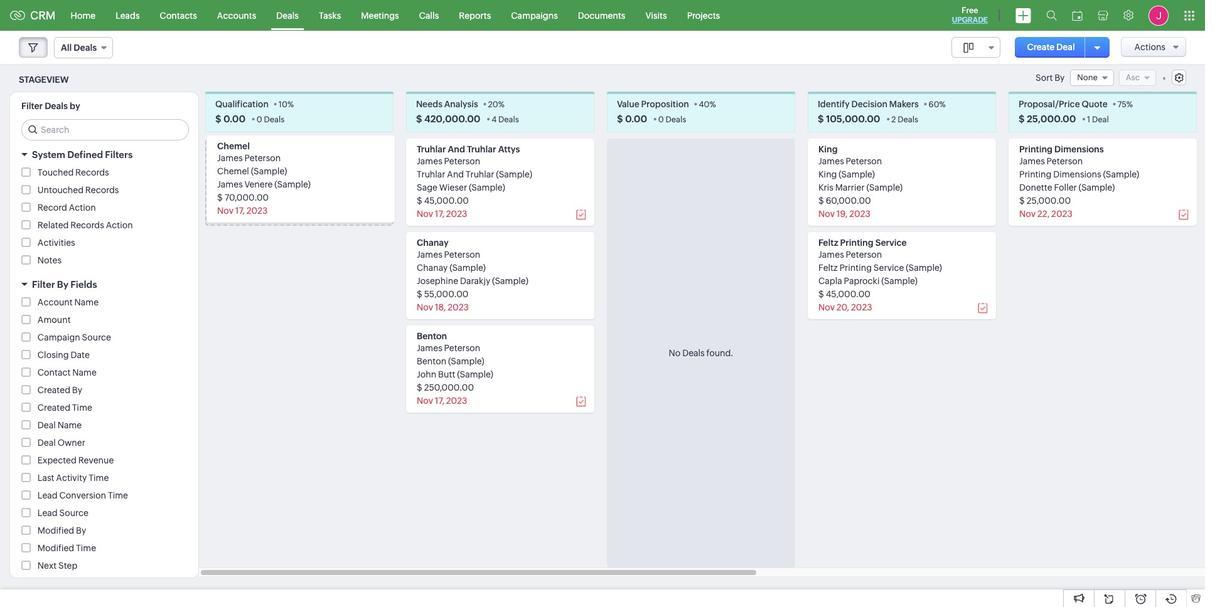Task type: describe. For each thing, give the bounding box(es) containing it.
(sample) up josephine darakjy (sample) link
[[450, 263, 486, 273]]

deals inside field
[[74, 43, 97, 53]]

40 %
[[699, 100, 716, 109]]

defined
[[67, 150, 103, 160]]

john
[[417, 370, 436, 380]]

nov inside benton james peterson benton (sample) john butt (sample) $ 250,000.00 nov 17, 2023
[[417, 396, 433, 406]]

19,
[[837, 209, 848, 219]]

1 vertical spatial dimensions
[[1053, 170, 1101, 180]]

qualification
[[215, 99, 269, 109]]

0 vertical spatial service
[[875, 238, 907, 248]]

account
[[38, 298, 73, 308]]

darakjy
[[460, 276, 490, 286]]

truhlar up truhlar and truhlar (sample) link
[[467, 145, 496, 155]]

75 %
[[1118, 100, 1133, 109]]

peterson inside king james peterson king (sample) kris marrier (sample) $ 60,000.00 nov 19, 2023
[[846, 156, 882, 167]]

printing down $ 25,000.00
[[1019, 145, 1053, 155]]

lead conversion time
[[38, 491, 128, 501]]

contacts
[[160, 10, 197, 20]]

0 horizontal spatial action
[[69, 203, 96, 213]]

donette
[[1019, 183, 1052, 193]]

deal inside button
[[1056, 42, 1075, 52]]

king (sample) link
[[819, 170, 875, 180]]

0.00 for value proposition
[[625, 114, 647, 124]]

system
[[32, 150, 65, 160]]

paprocki
[[844, 276, 880, 286]]

1 chanay from the top
[[417, 238, 449, 248]]

contact name
[[38, 368, 97, 378]]

created by
[[38, 386, 82, 396]]

deal right 1
[[1092, 115, 1109, 124]]

benton link
[[417, 332, 447, 342]]

18,
[[435, 303, 446, 313]]

closing
[[38, 350, 69, 360]]

crm
[[30, 9, 56, 22]]

peterson inside feltz printing service james peterson feltz printing service (sample) capla paprocki (sample) $ 45,000.00 nov 20, 2023
[[846, 250, 882, 260]]

2 chanay from the top
[[417, 263, 448, 273]]

deal up deal owner
[[38, 421, 56, 431]]

60 %
[[929, 100, 946, 109]]

search element
[[1039, 0, 1065, 31]]

closing date
[[38, 350, 90, 360]]

benton james peterson benton (sample) john butt (sample) $ 250,000.00 nov 17, 2023
[[417, 332, 493, 406]]

create menu element
[[1008, 0, 1039, 30]]

0 for value proposition
[[658, 115, 664, 124]]

system defined filters button
[[10, 144, 198, 166]]

nov inside printing dimensions james peterson printing dimensions (sample) donette foller (sample) $ 25,000.00 nov 22, 2023
[[1019, 209, 1036, 219]]

sage
[[417, 183, 437, 193]]

sort
[[1036, 73, 1053, 83]]

Search text field
[[22, 120, 188, 140]]

time right conversion
[[108, 491, 128, 501]]

17, inside truhlar and truhlar attys james peterson truhlar and truhlar (sample) sage wieser (sample) $ 45,000.00 nov 17, 2023
[[435, 209, 444, 219]]

identify
[[818, 99, 850, 109]]

nov inside feltz printing service james peterson feltz printing service (sample) capla paprocki (sample) $ 45,000.00 nov 20, 2023
[[819, 303, 835, 313]]

butt
[[438, 370, 455, 380]]

1
[[1087, 115, 1090, 124]]

2023 inside truhlar and truhlar attys james peterson truhlar and truhlar (sample) sage wieser (sample) $ 45,000.00 nov 17, 2023
[[446, 209, 467, 219]]

printing up donette
[[1019, 170, 1052, 180]]

source for lead source
[[59, 509, 88, 519]]

deal name
[[38, 421, 82, 431]]

22,
[[1037, 209, 1050, 219]]

josephine
[[417, 276, 458, 286]]

foller
[[1054, 183, 1077, 193]]

(sample) right marrier
[[866, 183, 903, 193]]

2023 inside chanay james peterson chanay (sample) josephine darakjy (sample) $ 55,000.00 nov 18, 2023
[[448, 303, 469, 313]]

meetings
[[361, 10, 399, 20]]

touched records
[[38, 168, 109, 178]]

related records action
[[38, 221, 133, 231]]

last activity time
[[38, 473, 109, 484]]

40
[[699, 100, 710, 109]]

calls link
[[409, 0, 449, 30]]

2023 inside king james peterson king (sample) kris marrier (sample) $ 60,000.00 nov 19, 2023
[[849, 209, 871, 219]]

by for created
[[72, 386, 82, 396]]

no deals found.
[[669, 349, 733, 359]]

lead for lead conversion time
[[38, 491, 58, 501]]

chanay (sample) link
[[417, 263, 486, 273]]

deals right 4
[[498, 115, 519, 124]]

2
[[891, 115, 896, 124]]

deals down 10
[[264, 115, 285, 124]]

55,000.00
[[424, 290, 469, 300]]

revenue
[[78, 456, 114, 466]]

create menu image
[[1016, 8, 1031, 23]]

(sample) down attys
[[496, 170, 532, 180]]

touched
[[38, 168, 74, 178]]

% for proposal/price quote
[[1127, 100, 1133, 109]]

$ 25,000.00
[[1019, 114, 1076, 124]]

records for related
[[70, 221, 104, 231]]

activities
[[38, 238, 75, 248]]

printing down the 19,
[[840, 238, 874, 248]]

$ 0.00 for value proposition
[[617, 114, 647, 124]]

deals left by
[[45, 101, 68, 111]]

proposition
[[641, 99, 689, 109]]

contacts link
[[150, 0, 207, 30]]

nov inside truhlar and truhlar attys james peterson truhlar and truhlar (sample) sage wieser (sample) $ 45,000.00 nov 17, 2023
[[417, 209, 433, 219]]

45,000.00 inside feltz printing service james peterson feltz printing service (sample) capla paprocki (sample) $ 45,000.00 nov 20, 2023
[[826, 290, 871, 300]]

25,000.00 inside printing dimensions james peterson printing dimensions (sample) donette foller (sample) $ 25,000.00 nov 22, 2023
[[1027, 196, 1071, 206]]

truhlar and truhlar attys james peterson truhlar and truhlar (sample) sage wieser (sample) $ 45,000.00 nov 17, 2023
[[417, 145, 532, 219]]

peterson inside benton james peterson benton (sample) john butt (sample) $ 250,000.00 nov 17, 2023
[[444, 344, 480, 354]]

% for value proposition
[[710, 100, 716, 109]]

(sample) down feltz printing service (sample) link
[[881, 276, 918, 286]]

10
[[278, 100, 287, 109]]

truhlar down $ 420,000.00
[[417, 145, 446, 155]]

create deal
[[1027, 42, 1075, 52]]

tasks
[[319, 10, 341, 20]]

deals down proposition at the top of the page
[[666, 115, 686, 124]]

accounts link
[[207, 0, 266, 30]]

name for deal name
[[58, 421, 82, 431]]

(sample) down benton (sample) "link"
[[457, 370, 493, 380]]

no
[[669, 349, 681, 359]]

proposal/price quote
[[1019, 99, 1108, 109]]

identify decision makers
[[818, 99, 919, 109]]

records for touched
[[75, 168, 109, 178]]

campaign
[[38, 333, 80, 343]]

created for created time
[[38, 403, 70, 413]]

filter for filter by fields
[[32, 280, 55, 290]]

home link
[[61, 0, 106, 30]]

modified by
[[38, 526, 86, 536]]

filter by fields button
[[10, 274, 198, 296]]

$ inside truhlar and truhlar attys james peterson truhlar and truhlar (sample) sage wieser (sample) $ 45,000.00 nov 17, 2023
[[417, 196, 422, 206]]

wieser
[[439, 183, 467, 193]]

untouched
[[38, 185, 84, 195]]

$ inside feltz printing service james peterson feltz printing service (sample) capla paprocki (sample) $ 45,000.00 nov 20, 2023
[[819, 290, 824, 300]]

profile element
[[1141, 0, 1176, 30]]

james inside printing dimensions james peterson printing dimensions (sample) donette foller (sample) $ 25,000.00 nov 22, 2023
[[1019, 156, 1045, 167]]

time down revenue
[[89, 473, 109, 484]]

contact
[[38, 368, 71, 378]]

(sample) down truhlar and truhlar (sample) link
[[469, 183, 505, 193]]

(sample) up capla paprocki (sample) link
[[906, 263, 942, 273]]

20
[[488, 100, 498, 109]]

kris marrier (sample) link
[[819, 183, 903, 193]]

campaign source
[[38, 333, 111, 343]]

record action
[[38, 203, 96, 213]]

created for created by
[[38, 386, 70, 396]]

filter by fields
[[32, 280, 97, 290]]

(sample) right darakjy
[[492, 276, 528, 286]]

size image
[[963, 42, 973, 53]]

filter deals by
[[21, 101, 80, 111]]

reports
[[459, 10, 491, 20]]

0 vertical spatial and
[[448, 145, 465, 155]]

printing dimensions link
[[1019, 145, 1104, 155]]

2023 inside benton james peterson benton (sample) john butt (sample) $ 250,000.00 nov 17, 2023
[[446, 396, 467, 406]]

$ inside chanay james peterson chanay (sample) josephine darakjy (sample) $ 55,000.00 nov 18, 2023
[[417, 290, 422, 300]]

next
[[38, 561, 57, 571]]

tasks link
[[309, 0, 351, 30]]

documents
[[578, 10, 625, 20]]

60
[[929, 100, 939, 109]]

james inside king james peterson king (sample) kris marrier (sample) $ 60,000.00 nov 19, 2023
[[819, 156, 844, 167]]

campaigns link
[[501, 0, 568, 30]]

All Deals field
[[54, 37, 113, 58]]

75
[[1118, 100, 1127, 109]]

donette foller (sample) link
[[1019, 183, 1115, 193]]

source for campaign source
[[82, 333, 111, 343]]

None field
[[1070, 70, 1114, 86]]

0 deals for qualification
[[257, 115, 285, 124]]

create deal button
[[1015, 37, 1088, 58]]



Task type: vqa. For each thing, say whether or not it's contained in the screenshot.
Account Name
yes



Task type: locate. For each thing, give the bounding box(es) containing it.
0 vertical spatial source
[[82, 333, 111, 343]]

$ down capla
[[819, 290, 824, 300]]

2 $ 0.00 from the left
[[617, 114, 647, 124]]

james up donette
[[1019, 156, 1045, 167]]

1 vertical spatial records
[[85, 185, 119, 195]]

0 vertical spatial name
[[74, 298, 99, 308]]

service up feltz printing service (sample) link
[[875, 238, 907, 248]]

peterson up benton (sample) "link"
[[444, 344, 480, 354]]

source down conversion
[[59, 509, 88, 519]]

25,000.00 up 22,
[[1027, 196, 1071, 206]]

$ down proposal/price
[[1019, 114, 1025, 124]]

feltz printing service link
[[819, 238, 907, 248]]

$ down donette
[[1019, 196, 1025, 206]]

420,000.00
[[424, 114, 481, 124]]

truhlar up sage wieser (sample) 'link'
[[466, 170, 494, 180]]

1 lead from the top
[[38, 491, 58, 501]]

deals right all
[[74, 43, 97, 53]]

$ inside benton james peterson benton (sample) john butt (sample) $ 250,000.00 nov 17, 2023
[[417, 383, 422, 393]]

1 vertical spatial created
[[38, 403, 70, 413]]

nov inside king james peterson king (sample) kris marrier (sample) $ 60,000.00 nov 19, 2023
[[819, 209, 835, 219]]

0 vertical spatial 17,
[[435, 209, 444, 219]]

5 % from the left
[[1127, 100, 1133, 109]]

45,000.00 inside truhlar and truhlar attys james peterson truhlar and truhlar (sample) sage wieser (sample) $ 45,000.00 nov 17, 2023
[[424, 196, 469, 206]]

james inside benton james peterson benton (sample) john butt (sample) $ 250,000.00 nov 17, 2023
[[417, 344, 442, 354]]

and up wieser
[[447, 170, 464, 180]]

created up the deal name
[[38, 403, 70, 413]]

king up the kris on the right top
[[819, 170, 837, 180]]

1 horizontal spatial 0.00
[[625, 114, 647, 124]]

(sample) up donette foller (sample) 'link' at the top right of page
[[1103, 170, 1139, 180]]

17, down "sage"
[[435, 209, 444, 219]]

0.00 for qualification
[[223, 114, 246, 124]]

by
[[70, 101, 80, 111]]

peterson down truhlar and truhlar attys link
[[444, 156, 480, 167]]

printing up paprocki
[[840, 263, 872, 273]]

nov left the 19,
[[819, 209, 835, 219]]

0 vertical spatial 25,000.00
[[1027, 114, 1076, 124]]

2 % from the left
[[498, 100, 505, 109]]

(sample) down printing dimensions (sample) link on the top of page
[[1079, 183, 1115, 193]]

0 horizontal spatial 45,000.00
[[424, 196, 469, 206]]

dimensions up donette foller (sample) 'link' at the top right of page
[[1053, 170, 1101, 180]]

documents link
[[568, 0, 636, 30]]

value proposition
[[617, 99, 689, 109]]

crm link
[[10, 9, 56, 22]]

chanay
[[417, 238, 449, 248], [417, 263, 448, 273]]

0.00
[[223, 114, 246, 124], [625, 114, 647, 124]]

king link
[[819, 145, 838, 155]]

0 vertical spatial chanay
[[417, 238, 449, 248]]

filter up the account
[[32, 280, 55, 290]]

$ inside king james peterson king (sample) kris marrier (sample) $ 60,000.00 nov 19, 2023
[[819, 196, 824, 206]]

% right quote
[[1127, 100, 1133, 109]]

truhlar up "sage"
[[417, 170, 445, 180]]

1 vertical spatial filter
[[32, 280, 55, 290]]

james down chanay link
[[417, 250, 442, 260]]

$ down qualification
[[215, 114, 221, 124]]

by down the contact name
[[72, 386, 82, 396]]

2023 inside printing dimensions james peterson printing dimensions (sample) donette foller (sample) $ 25,000.00 nov 22, 2023
[[1051, 209, 1073, 219]]

2 0 from the left
[[658, 115, 664, 124]]

name
[[74, 298, 99, 308], [72, 368, 97, 378], [58, 421, 82, 431]]

found.
[[707, 349, 733, 359]]

needs analysis
[[416, 99, 478, 109]]

2 created from the top
[[38, 403, 70, 413]]

2023 down 60,000.00
[[849, 209, 871, 219]]

1 benton from the top
[[417, 332, 447, 342]]

1 created from the top
[[38, 386, 70, 396]]

0 vertical spatial action
[[69, 203, 96, 213]]

time down 'created by' at bottom left
[[72, 403, 92, 413]]

name down fields
[[74, 298, 99, 308]]

1 vertical spatial king
[[819, 170, 837, 180]]

2023 right 22,
[[1051, 209, 1073, 219]]

2023 down the 250,000.00
[[446, 396, 467, 406]]

0 vertical spatial benton
[[417, 332, 447, 342]]

deals right 2
[[898, 115, 918, 124]]

calls
[[419, 10, 439, 20]]

0 vertical spatial lead
[[38, 491, 58, 501]]

1 modified from the top
[[38, 526, 74, 536]]

1 vertical spatial chanay
[[417, 263, 448, 273]]

sort by
[[1036, 73, 1065, 83]]

1 17, from the top
[[435, 209, 444, 219]]

james inside feltz printing service james peterson feltz printing service (sample) capla paprocki (sample) $ 45,000.00 nov 20, 2023
[[819, 250, 844, 260]]

amount
[[38, 315, 71, 325]]

0 vertical spatial records
[[75, 168, 109, 178]]

1 horizontal spatial $ 0.00
[[617, 114, 647, 124]]

2 0.00 from the left
[[625, 114, 647, 124]]

nov down john
[[417, 396, 433, 406]]

name up owner
[[58, 421, 82, 431]]

filter inside dropdown button
[[32, 280, 55, 290]]

peterson down feltz printing service link
[[846, 250, 882, 260]]

records for untouched
[[85, 185, 119, 195]]

0 vertical spatial created
[[38, 386, 70, 396]]

1 horizontal spatial action
[[106, 221, 133, 231]]

% for needs analysis
[[498, 100, 505, 109]]

$ down value
[[617, 114, 623, 124]]

2023 right 20, at the right
[[851, 303, 872, 313]]

step
[[58, 561, 77, 571]]

45,000.00 up 20, at the right
[[826, 290, 871, 300]]

deal right 'create'
[[1056, 42, 1075, 52]]

1 vertical spatial benton
[[417, 357, 446, 367]]

2 25,000.00 from the top
[[1027, 196, 1071, 206]]

1 vertical spatial name
[[72, 368, 97, 378]]

john butt (sample) link
[[417, 370, 493, 380]]

2 lead from the top
[[38, 509, 58, 519]]

proposal/price
[[1019, 99, 1080, 109]]

chanay link
[[417, 238, 449, 248]]

1 vertical spatial modified
[[38, 544, 74, 554]]

lead for lead source
[[38, 509, 58, 519]]

peterson inside printing dimensions james peterson printing dimensions (sample) donette foller (sample) $ 25,000.00 nov 22, 2023
[[1047, 156, 1083, 167]]

$ 0.00 for qualification
[[215, 114, 246, 124]]

$ inside printing dimensions james peterson printing dimensions (sample) donette foller (sample) $ 25,000.00 nov 22, 2023
[[1019, 196, 1025, 206]]

leads link
[[106, 0, 150, 30]]

3 % from the left
[[710, 100, 716, 109]]

quote
[[1082, 99, 1108, 109]]

name for contact name
[[72, 368, 97, 378]]

2 vertical spatial name
[[58, 421, 82, 431]]

projects
[[687, 10, 720, 20]]

source
[[82, 333, 111, 343], [59, 509, 88, 519]]

feltz down the 19,
[[819, 238, 838, 248]]

60,000.00
[[826, 196, 871, 206]]

20,
[[837, 303, 849, 313]]

filter for filter deals by
[[21, 101, 43, 111]]

0 deals down 10
[[257, 115, 285, 124]]

0.00 down qualification
[[223, 114, 246, 124]]

1 vertical spatial lead
[[38, 509, 58, 519]]

1 vertical spatial action
[[106, 221, 133, 231]]

by for sort
[[1055, 73, 1065, 83]]

create
[[1027, 42, 1055, 52]]

search image
[[1046, 10, 1057, 21]]

1 vertical spatial 25,000.00
[[1027, 196, 1071, 206]]

2023 inside feltz printing service james peterson feltz printing service (sample) capla paprocki (sample) $ 45,000.00 nov 20, 2023
[[851, 303, 872, 313]]

accounts
[[217, 10, 256, 20]]

0 horizontal spatial 0.00
[[223, 114, 246, 124]]

deals inside "link"
[[276, 10, 299, 20]]

action up the related records action
[[69, 203, 96, 213]]

king up the king (sample) link
[[819, 145, 838, 155]]

date
[[71, 350, 90, 360]]

name for account name
[[74, 298, 99, 308]]

time
[[72, 403, 92, 413], [89, 473, 109, 484], [108, 491, 128, 501], [76, 544, 96, 554]]

free
[[962, 6, 978, 15]]

reports link
[[449, 0, 501, 30]]

records down defined
[[75, 168, 109, 178]]

1 vertical spatial 45,000.00
[[826, 290, 871, 300]]

by up modified time
[[76, 526, 86, 536]]

stageview
[[19, 74, 69, 85]]

truhlar and truhlar (sample) link
[[417, 170, 532, 180]]

1 vertical spatial feltz
[[819, 263, 838, 273]]

last
[[38, 473, 54, 484]]

visits link
[[636, 0, 677, 30]]

deal up expected
[[38, 438, 56, 448]]

activity
[[56, 473, 87, 484]]

1 vertical spatial service
[[874, 263, 904, 273]]

profile image
[[1149, 5, 1169, 25]]

(sample) up kris marrier (sample) link
[[839, 170, 875, 180]]

expected revenue
[[38, 456, 114, 466]]

modified for modified by
[[38, 526, 74, 536]]

% right qualification
[[287, 100, 294, 109]]

0 vertical spatial modified
[[38, 526, 74, 536]]

system defined filters
[[32, 150, 133, 160]]

% for qualification
[[287, 100, 294, 109]]

1 horizontal spatial 0
[[658, 115, 664, 124]]

source up date
[[82, 333, 111, 343]]

1 horizontal spatial 0 deals
[[658, 115, 686, 124]]

dimensions up printing dimensions (sample) link on the top of page
[[1055, 145, 1104, 155]]

and down 420,000.00
[[448, 145, 465, 155]]

% for identify decision makers
[[939, 100, 946, 109]]

peterson down printing dimensions link on the top of the page
[[1047, 156, 1083, 167]]

sage wieser (sample) link
[[417, 183, 505, 193]]

1 $ 0.00 from the left
[[215, 114, 246, 124]]

time up step at the bottom
[[76, 544, 96, 554]]

1 king from the top
[[819, 145, 838, 155]]

expected
[[38, 456, 76, 466]]

lead down last
[[38, 491, 58, 501]]

deal owner
[[38, 438, 85, 448]]

untouched records
[[38, 185, 119, 195]]

printing
[[1019, 145, 1053, 155], [1019, 170, 1052, 180], [840, 238, 874, 248], [840, 263, 872, 273]]

lead up modified by
[[38, 509, 58, 519]]

% right proposition at the top of the page
[[710, 100, 716, 109]]

1 0 from the left
[[257, 115, 262, 124]]

benton down the 18,
[[417, 332, 447, 342]]

service up capla paprocki (sample) link
[[874, 263, 904, 273]]

(sample) up john butt (sample) link
[[448, 357, 484, 367]]

1 0 deals from the left
[[257, 115, 285, 124]]

2 king from the top
[[819, 170, 837, 180]]

leads
[[116, 10, 140, 20]]

records down record action
[[70, 221, 104, 231]]

peterson inside chanay james peterson chanay (sample) josephine darakjy (sample) $ 55,000.00 nov 18, 2023
[[444, 250, 480, 260]]

1 vertical spatial and
[[447, 170, 464, 180]]

17, inside benton james peterson benton (sample) john butt (sample) $ 250,000.00 nov 17, 2023
[[435, 396, 444, 406]]

peterson up the king (sample) link
[[846, 156, 882, 167]]

1 vertical spatial 17,
[[435, 396, 444, 406]]

james down 'benton' link
[[417, 344, 442, 354]]

0 down proposition at the top of the page
[[658, 115, 664, 124]]

0 vertical spatial feltz
[[819, 238, 838, 248]]

1 % from the left
[[287, 100, 294, 109]]

0 vertical spatial filter
[[21, 101, 43, 111]]

filter down stageview
[[21, 101, 43, 111]]

0 for qualification
[[257, 115, 262, 124]]

chanay up josephine
[[417, 263, 448, 273]]

0 vertical spatial 45,000.00
[[424, 196, 469, 206]]

0 horizontal spatial 0
[[257, 115, 262, 124]]

105,000.00
[[826, 114, 880, 124]]

1 deal
[[1087, 115, 1109, 124]]

action down untouched records
[[106, 221, 133, 231]]

lead
[[38, 491, 58, 501], [38, 509, 58, 519]]

% up the 4 deals
[[498, 100, 505, 109]]

0 horizontal spatial $ 0.00
[[215, 114, 246, 124]]

dimensions
[[1055, 145, 1104, 155], [1053, 170, 1101, 180]]

1 vertical spatial source
[[59, 509, 88, 519]]

1 horizontal spatial 45,000.00
[[826, 290, 871, 300]]

account name
[[38, 298, 99, 308]]

printing dimensions (sample) link
[[1019, 170, 1139, 180]]

0 vertical spatial king
[[819, 145, 838, 155]]

$ down identify
[[818, 114, 824, 124]]

james inside truhlar and truhlar attys james peterson truhlar and truhlar (sample) sage wieser (sample) $ 45,000.00 nov 17, 2023
[[417, 156, 442, 167]]

25,000.00
[[1027, 114, 1076, 124], [1027, 196, 1071, 206]]

0 deals for value proposition
[[658, 115, 686, 124]]

printing dimensions james peterson printing dimensions (sample) donette foller (sample) $ 25,000.00 nov 22, 2023
[[1019, 145, 1139, 219]]

truhlar
[[417, 145, 446, 155], [467, 145, 496, 155], [417, 170, 445, 180], [466, 170, 494, 180]]

0 vertical spatial dimensions
[[1055, 145, 1104, 155]]

2 benton from the top
[[417, 357, 446, 367]]

james down king link
[[819, 156, 844, 167]]

james inside chanay james peterson chanay (sample) josephine darakjy (sample) $ 55,000.00 nov 18, 2023
[[417, 250, 442, 260]]

deals right no
[[682, 349, 705, 359]]

modified for modified time
[[38, 544, 74, 554]]

lead source
[[38, 509, 88, 519]]

2 feltz from the top
[[819, 263, 838, 273]]

2 0 deals from the left
[[658, 115, 686, 124]]

peterson inside truhlar and truhlar attys james peterson truhlar and truhlar (sample) sage wieser (sample) $ 45,000.00 nov 17, 2023
[[444, 156, 480, 167]]

2 17, from the top
[[435, 396, 444, 406]]

$ down needs
[[416, 114, 422, 124]]

4 deals
[[492, 115, 519, 124]]

james up capla
[[819, 250, 844, 260]]

modified time
[[38, 544, 96, 554]]

modified down lead source
[[38, 526, 74, 536]]

nov inside chanay james peterson chanay (sample) josephine darakjy (sample) $ 55,000.00 nov 18, 2023
[[417, 303, 433, 313]]

1 feltz from the top
[[819, 238, 838, 248]]

modified
[[38, 526, 74, 536], [38, 544, 74, 554]]

home
[[71, 10, 95, 20]]

related
[[38, 221, 69, 231]]

action
[[69, 203, 96, 213], [106, 221, 133, 231]]

by right sort
[[1055, 73, 1065, 83]]

nov left 22,
[[1019, 209, 1036, 219]]

peterson up chanay (sample) link
[[444, 250, 480, 260]]

1 0.00 from the left
[[223, 114, 246, 124]]

2 vertical spatial records
[[70, 221, 104, 231]]

0 horizontal spatial 0 deals
[[257, 115, 285, 124]]

2 modified from the top
[[38, 544, 74, 554]]

attys
[[498, 145, 520, 155]]

4 % from the left
[[939, 100, 946, 109]]

campaigns
[[511, 10, 558, 20]]

$ 0.00 down qualification
[[215, 114, 246, 124]]

by up account name
[[57, 280, 68, 290]]

service
[[875, 238, 907, 248], [874, 263, 904, 273]]

upgrade
[[952, 16, 988, 24]]

by for modified
[[76, 526, 86, 536]]

capla paprocki (sample) link
[[819, 276, 918, 286]]

None field
[[951, 37, 1000, 58]]

calendar image
[[1072, 10, 1083, 20]]

james up "sage"
[[417, 156, 442, 167]]

0.00 down value
[[625, 114, 647, 124]]

1 25,000.00 from the top
[[1027, 114, 1076, 124]]

$ down josephine
[[417, 290, 422, 300]]

name down date
[[72, 368, 97, 378]]

$ 105,000.00
[[818, 114, 880, 124]]

by for filter
[[57, 280, 68, 290]]

250,000.00
[[424, 383, 474, 393]]

notes
[[38, 256, 62, 266]]

nov down "sage"
[[417, 209, 433, 219]]

by inside dropdown button
[[57, 280, 68, 290]]

deal
[[1056, 42, 1075, 52], [1092, 115, 1109, 124], [38, 421, 56, 431], [38, 438, 56, 448]]

filters
[[105, 150, 133, 160]]

benton up john
[[417, 357, 446, 367]]

45,000.00 down wieser
[[424, 196, 469, 206]]



